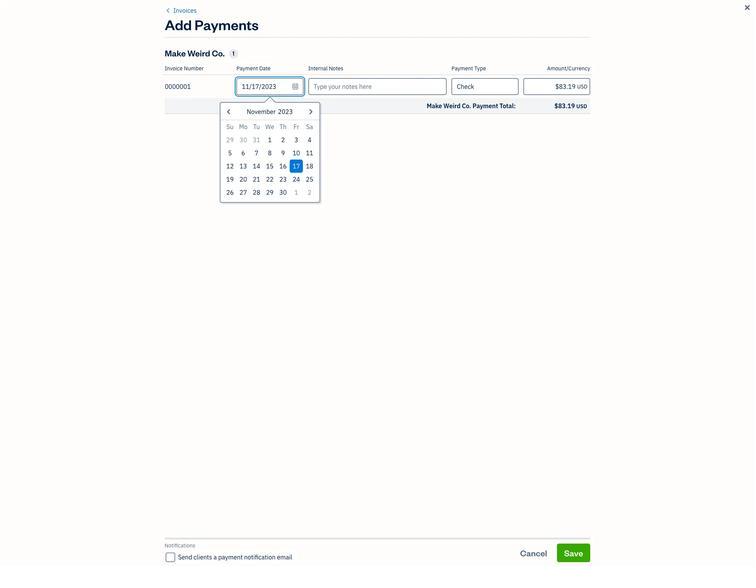 Task type: describe. For each thing, give the bounding box(es) containing it.
and
[[314, 141, 323, 148]]

number
[[184, 65, 204, 72]]

28 button
[[250, 186, 263, 199]]

25
[[306, 176, 313, 183]]

24
[[293, 176, 300, 183]]

22 button
[[263, 173, 277, 186]]

5 button
[[223, 147, 237, 160]]

save
[[565, 548, 584, 559]]

get
[[324, 141, 332, 148]]

date
[[259, 65, 271, 72]]

3
[[295, 136, 298, 144]]

6 button
[[237, 147, 250, 160]]

make for make weird co. payment total:
[[427, 102, 442, 110]]

17 button
[[290, 160, 303, 173]]

9
[[281, 149, 285, 157]]

see how to create invoices quickly and get paid even faster.
[[230, 141, 344, 154]]

payment down payment type text box
[[473, 102, 498, 110]]

9 button
[[277, 147, 290, 160]]

Date in MM/DD/YYYY format text field
[[237, 78, 304, 95]]

26
[[226, 189, 234, 197]]

payments
[[195, 15, 259, 34]]

19 button
[[223, 173, 237, 186]]

14
[[253, 163, 260, 170]]

13 button
[[237, 160, 250, 173]]

send payment reminders image
[[540, 101, 567, 128]]

notification
[[244, 554, 276, 562]]

14 button
[[250, 160, 263, 173]]

how
[[240, 141, 250, 148]]

23 button
[[277, 173, 290, 186]]

8
[[268, 149, 272, 157]]

co. for make weird co. payment total:
[[462, 102, 471, 110]]

31 button
[[250, 134, 263, 147]]

type
[[475, 65, 486, 72]]

internal
[[308, 65, 328, 72]]

Amount (USD) text field
[[523, 78, 591, 95]]

su
[[227, 123, 234, 131]]

10 button
[[290, 147, 303, 160]]

1 vertical spatial invoices
[[214, 29, 266, 47]]

0 vertical spatial 1
[[233, 50, 235, 57]]

10
[[293, 149, 300, 157]]

fr
[[294, 123, 299, 131]]

1 horizontal spatial 30 button
[[277, 186, 290, 199]]

tu
[[253, 123, 260, 131]]

save button
[[558, 544, 591, 563]]

email
[[277, 554, 293, 562]]

quickly
[[296, 141, 313, 148]]

payment date
[[237, 65, 271, 72]]

2 for 2 button to the bottom
[[308, 189, 312, 197]]

total:
[[500, 102, 516, 110]]

12 button
[[223, 160, 237, 173]]

19
[[226, 176, 234, 183]]

27 button
[[237, 186, 250, 199]]

accept credit cards image
[[407, 101, 434, 128]]

invoices button
[[165, 6, 197, 15]]

invoice like a pro
[[262, 131, 311, 139]]

11 button
[[303, 147, 316, 160]]

0 vertical spatial 2 button
[[277, 134, 290, 147]]

notifications
[[165, 543, 196, 550]]

payment for payment type
[[452, 65, 473, 72]]

more
[[303, 147, 315, 154]]

new invoice link
[[567, 29, 627, 48]]

16 button
[[277, 160, 290, 173]]

payable
[[406, 80, 447, 94]]

7 button
[[250, 147, 263, 160]]

1 vertical spatial 2 button
[[303, 186, 316, 199]]

invoice number
[[165, 65, 204, 72]]

payment for payment date
[[237, 65, 258, 72]]

1 horizontal spatial 1 button
[[290, 186, 303, 199]]

th
[[280, 123, 287, 131]]

weird for make weird co.
[[188, 48, 210, 58]]

add
[[165, 15, 192, 34]]

20
[[240, 176, 247, 183]]

clients
[[194, 554, 212, 562]]

make for make weird co.
[[165, 48, 186, 58]]

$0 overdue
[[269, 174, 292, 203]]

0 vertical spatial 30
[[240, 136, 247, 144]]

invoice down we
[[262, 131, 284, 139]]

0 horizontal spatial 29
[[226, 136, 234, 144]]



Task type: locate. For each thing, give the bounding box(es) containing it.
0 vertical spatial a
[[297, 131, 300, 139]]

pro
[[302, 131, 311, 139]]

weird down "payable"
[[444, 102, 461, 110]]

2 button up faster.
[[277, 134, 290, 147]]

1 horizontal spatial make
[[329, 80, 357, 94]]

2 button down 25 at the top of page
[[303, 186, 316, 199]]

send
[[178, 554, 192, 562]]

close image
[[744, 3, 752, 12]]

most
[[378, 80, 404, 94]]

0 vertical spatial usd
[[577, 83, 588, 90]]

1 button down 24
[[290, 186, 303, 199]]

chevronleft image
[[165, 6, 172, 15]]

1 horizontal spatial 2
[[308, 189, 312, 197]]

paid
[[333, 141, 344, 148]]

ever
[[488, 80, 511, 94]]

25 button
[[303, 173, 316, 186]]

30 down the 23
[[279, 189, 287, 197]]

1 vertical spatial 1
[[268, 136, 272, 144]]

0 horizontal spatial 30 button
[[237, 134, 250, 147]]

4 button
[[303, 134, 316, 147]]

29
[[226, 136, 234, 144], [266, 189, 274, 197]]

invoices
[[275, 141, 294, 148]]

invoice down payment type
[[449, 80, 486, 94]]

the
[[359, 80, 376, 94]]

1 vertical spatial 29
[[266, 189, 274, 197]]

notes
[[329, 65, 343, 72]]

0 vertical spatial 29
[[226, 136, 234, 144]]

0 horizontal spatial 1 button
[[263, 134, 277, 147]]

0000001
[[165, 83, 191, 91]]

29 button
[[223, 134, 237, 147], [263, 186, 277, 199]]

27
[[240, 189, 247, 197]]

1 vertical spatial 1 button
[[290, 186, 303, 199]]

$0
[[271, 174, 290, 192]]

0 horizontal spatial 30
[[240, 136, 247, 144]]

amount/currency
[[547, 65, 591, 72]]

1 horizontal spatial a
[[297, 131, 300, 139]]

21
[[253, 176, 260, 183]]

1 for leftmost 1 button
[[268, 136, 272, 144]]

make weird co. payment total:
[[427, 102, 516, 110]]

0 vertical spatial 30 button
[[237, 134, 250, 147]]

1 for right 1 button
[[295, 189, 298, 197]]

to
[[252, 141, 257, 148]]

1 horizontal spatial 30
[[279, 189, 287, 197]]

$83.19
[[555, 102, 575, 110]]

payment
[[219, 554, 243, 562]]

co. down add payments
[[212, 48, 225, 58]]

30 button down the 23
[[277, 186, 290, 199]]

0 horizontal spatial 1
[[233, 50, 235, 57]]

overdue
[[269, 195, 292, 203]]

1 vertical spatial make
[[329, 80, 357, 94]]

1 horizontal spatial 2 button
[[303, 186, 316, 199]]

30 button left to
[[237, 134, 250, 147]]

new invoice
[[574, 33, 620, 44]]

we
[[266, 123, 274, 131]]

0 vertical spatial make
[[165, 48, 186, 58]]

0 vertical spatial co.
[[212, 48, 225, 58]]

a left pro
[[297, 131, 300, 139]]

learn more
[[288, 147, 315, 154]]

8 button
[[263, 147, 277, 160]]

1 down 24
[[295, 189, 298, 197]]

sa
[[306, 123, 313, 131]]

1 vertical spatial co.
[[462, 102, 471, 110]]

13
[[240, 163, 247, 170]]

0 horizontal spatial co.
[[212, 48, 225, 58]]

a for pro
[[297, 131, 300, 139]]

a right clients at the left
[[214, 554, 217, 562]]

7
[[255, 149, 259, 157]]

3 button
[[290, 134, 303, 147]]

5
[[228, 149, 232, 157]]

make weird co.
[[165, 48, 225, 58]]

invoice right new
[[592, 33, 620, 44]]

usd up $83.19 usd
[[577, 83, 588, 90]]

make
[[165, 48, 186, 58], [329, 80, 357, 94], [427, 102, 442, 110]]

28
[[253, 189, 260, 197]]

create
[[258, 141, 273, 148]]

22
[[266, 176, 274, 183]]

make the most payable invoice ever
[[329, 80, 511, 94]]

1 vertical spatial a
[[214, 554, 217, 562]]

co. for make weird co.
[[212, 48, 225, 58]]

1 vertical spatial weird
[[444, 102, 461, 110]]

1
[[233, 50, 235, 57], [268, 136, 272, 144], [295, 189, 298, 197]]

0 horizontal spatial make
[[165, 48, 186, 58]]

november 2023
[[247, 108, 293, 116]]

make for make the most payable invoice ever
[[329, 80, 357, 94]]

grid containing su
[[223, 120, 316, 199]]

0 horizontal spatial a
[[214, 554, 217, 562]]

15
[[266, 163, 274, 170]]

main element
[[0, 0, 85, 567]]

usd inside $83.19 usd
[[577, 103, 587, 110]]

0 horizontal spatial 29 button
[[223, 134, 237, 147]]

2 vertical spatial make
[[427, 102, 442, 110]]

1 vertical spatial 30 button
[[277, 186, 290, 199]]

31
[[253, 136, 260, 144]]

1 horizontal spatial 1
[[268, 136, 272, 144]]

18 button
[[303, 160, 316, 173]]

18
[[306, 163, 313, 170]]

mo
[[239, 123, 248, 131]]

a
[[297, 131, 300, 139], [214, 554, 217, 562]]

0 vertical spatial 29 button
[[223, 134, 237, 147]]

29 down su
[[226, 136, 234, 144]]

invoice
[[592, 33, 620, 44], [165, 65, 183, 72], [449, 80, 486, 94], [262, 131, 284, 139]]

17
[[293, 163, 300, 170]]

29 button down su
[[223, 134, 237, 147]]

co. down payment type text box
[[462, 102, 471, 110]]

0 horizontal spatial invoices
[[173, 7, 197, 14]]

faster.
[[271, 147, 286, 154]]

$83.19 usd
[[555, 102, 587, 110]]

0 horizontal spatial 2 button
[[277, 134, 290, 147]]

1 horizontal spatial 29 button
[[263, 186, 277, 199]]

Type your notes here text field
[[308, 78, 447, 95]]

29 down 22
[[266, 189, 274, 197]]

cancel button
[[514, 544, 555, 563]]

2 horizontal spatial 1
[[295, 189, 298, 197]]

payment left 'type'
[[452, 65, 473, 72]]

20 button
[[237, 173, 250, 186]]

2 for 2 button to the top
[[281, 136, 285, 144]]

weird for make weird co. payment total:
[[444, 102, 461, 110]]

23
[[279, 176, 287, 183]]

see
[[230, 141, 239, 148]]

send clients a payment notification email
[[178, 554, 293, 562]]

invoices up add
[[173, 7, 197, 14]]

november
[[247, 108, 276, 116]]

16
[[279, 163, 287, 170]]

1 vertical spatial 30
[[279, 189, 287, 197]]

1 up even
[[268, 136, 272, 144]]

1 horizontal spatial weird
[[444, 102, 461, 110]]

like
[[285, 131, 295, 139]]

24 button
[[290, 173, 303, 186]]

2 down 25 at the top of page
[[308, 189, 312, 197]]

a for payment
[[214, 554, 217, 562]]

0 vertical spatial 2
[[281, 136, 285, 144]]

grid
[[223, 120, 316, 199]]

2 up faster.
[[281, 136, 285, 144]]

1 button up even
[[263, 134, 277, 147]]

0 horizontal spatial 2
[[281, 136, 285, 144]]

1 down "payments"
[[233, 50, 235, 57]]

payment left date
[[237, 65, 258, 72]]

invoice like a pro image
[[273, 101, 300, 128]]

1 vertical spatial 29 button
[[263, 186, 277, 199]]

0 horizontal spatial weird
[[188, 48, 210, 58]]

1 horizontal spatial 29
[[266, 189, 274, 197]]

cancel
[[521, 548, 548, 559]]

make down "payable"
[[427, 102, 442, 110]]

1 vertical spatial usd
[[577, 103, 587, 110]]

0 vertical spatial invoices
[[173, 7, 197, 14]]

30 right see
[[240, 136, 247, 144]]

make up invoice number
[[165, 48, 186, 58]]

make down notes in the left of the page
[[329, 80, 357, 94]]

1 horizontal spatial co.
[[462, 102, 471, 110]]

new
[[574, 33, 591, 44]]

15 button
[[263, 160, 277, 173]]

usd right the $83.19
[[577, 103, 587, 110]]

invoices inside button
[[173, 7, 197, 14]]

6
[[242, 149, 245, 157]]

30 button
[[237, 134, 250, 147], [277, 186, 290, 199]]

0 vertical spatial 1 button
[[263, 134, 277, 147]]

2 vertical spatial 1
[[295, 189, 298, 197]]

internal notes
[[308, 65, 343, 72]]

2 horizontal spatial make
[[427, 102, 442, 110]]

add payments
[[165, 15, 259, 34]]

invoice up 0000001
[[165, 65, 183, 72]]

30
[[240, 136, 247, 144], [279, 189, 287, 197]]

1 horizontal spatial invoices
[[214, 29, 266, 47]]

weird up "number"
[[188, 48, 210, 58]]

invoices up 'payment date'
[[214, 29, 266, 47]]

Payment Type text field
[[453, 79, 518, 94]]

12
[[226, 163, 234, 170]]

1 vertical spatial 2
[[308, 189, 312, 197]]

usd
[[577, 83, 588, 90], [577, 103, 587, 110]]

29 button down 22
[[263, 186, 277, 199]]

0 vertical spatial weird
[[188, 48, 210, 58]]

11
[[306, 149, 313, 157]]



Task type: vqa. For each thing, say whether or not it's contained in the screenshot.
make weird co.
yes



